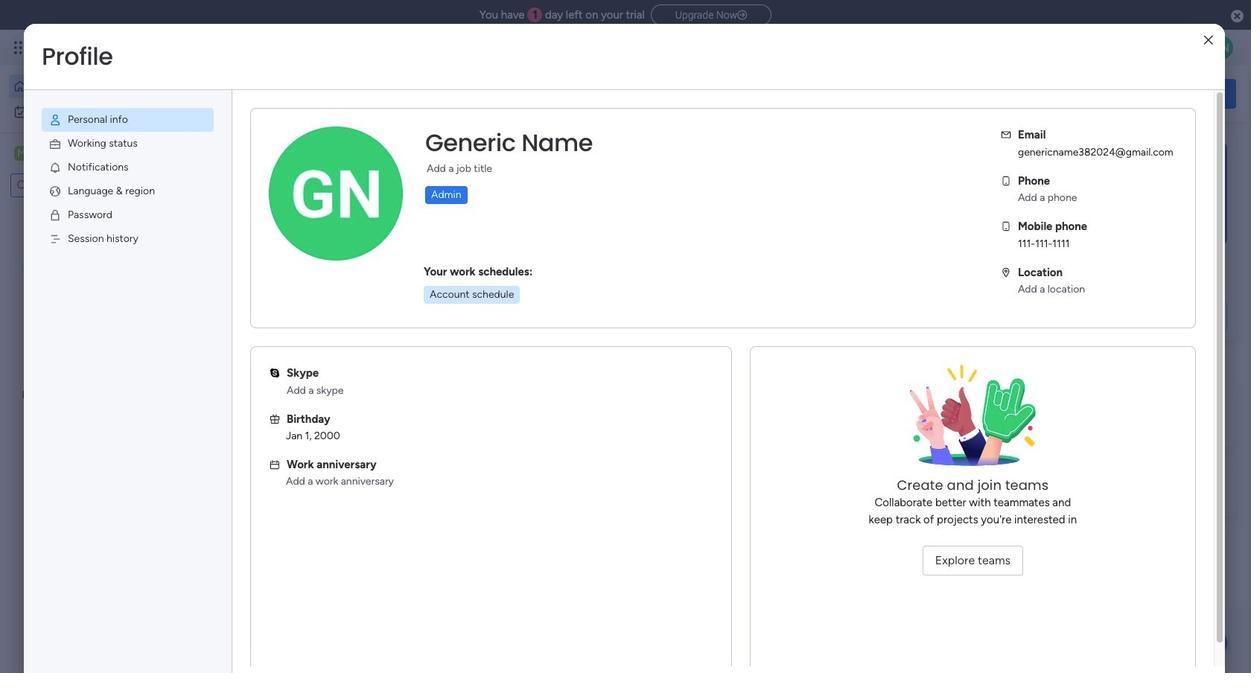 Task type: vqa. For each thing, say whether or not it's contained in the screenshot.
dapulse text column image
no



Task type: locate. For each thing, give the bounding box(es) containing it.
0 horizontal spatial component image
[[249, 325, 262, 339]]

1 horizontal spatial component image
[[495, 325, 508, 339]]

Search in workspace field
[[31, 177, 107, 194]]

password image
[[48, 209, 62, 222]]

working status image
[[48, 137, 62, 150]]

1 vertical spatial option
[[9, 100, 181, 124]]

6 menu item from the top
[[42, 227, 214, 251]]

0 vertical spatial workspace image
[[14, 145, 29, 162]]

0 horizontal spatial workspace image
[[14, 145, 29, 162]]

menu menu
[[24, 90, 232, 269]]

close recently visited image
[[230, 151, 248, 169]]

1 component image from the left
[[249, 325, 262, 339]]

personal info image
[[48, 113, 62, 127]]

None field
[[422, 127, 597, 159]]

v2 bolt switch image
[[1141, 85, 1150, 102]]

1 horizontal spatial workspace image
[[255, 479, 290, 515]]

public board image
[[495, 302, 511, 318]]

component image for public board icon at the left
[[495, 325, 508, 339]]

clear search image
[[108, 178, 123, 193]]

component image for public board image
[[249, 325, 262, 339]]

1 option from the top
[[9, 74, 181, 98]]

component image down public board image
[[249, 325, 262, 339]]

1 menu item from the top
[[42, 108, 214, 132]]

open update feed (inbox) image
[[230, 384, 248, 402]]

notifications image
[[48, 161, 62, 174]]

component image down public board icon at the left
[[495, 325, 508, 339]]

0 vertical spatial option
[[9, 74, 181, 98]]

option up personal info image
[[9, 74, 181, 98]]

option
[[9, 74, 181, 98], [9, 100, 181, 124]]

quick search results list box
[[230, 169, 977, 366]]

close my workspaces image
[[230, 435, 248, 453]]

menu item
[[42, 108, 214, 132], [42, 132, 214, 156], [42, 156, 214, 179], [42, 179, 214, 203], [42, 203, 214, 227], [42, 227, 214, 251]]

add to favorites image
[[444, 302, 459, 317]]

component image
[[249, 325, 262, 339], [495, 325, 508, 339]]

option up workspace selection element
[[9, 100, 181, 124]]

workspace image
[[14, 145, 29, 162], [255, 479, 290, 515]]

2 component image from the left
[[495, 325, 508, 339]]

3 menu item from the top
[[42, 156, 214, 179]]

5 menu item from the top
[[42, 203, 214, 227]]



Task type: describe. For each thing, give the bounding box(es) containing it.
language & region image
[[48, 185, 62, 198]]

v2 user feedback image
[[1025, 85, 1036, 102]]

templates image image
[[1026, 142, 1223, 245]]

workspace selection element
[[14, 144, 124, 164]]

2 option from the top
[[9, 100, 181, 124]]

generic name image
[[1210, 36, 1233, 60]]

2 menu item from the top
[[42, 132, 214, 156]]

select product image
[[13, 40, 28, 55]]

1 vertical spatial workspace image
[[255, 479, 290, 515]]

dapulse rightstroke image
[[737, 10, 747, 21]]

4 menu item from the top
[[42, 179, 214, 203]]

dapulse close image
[[1231, 9, 1244, 24]]

public board image
[[249, 302, 265, 318]]

getting started element
[[1013, 385, 1236, 445]]

close image
[[1204, 35, 1213, 46]]

session history image
[[48, 232, 62, 246]]

no teams image
[[898, 365, 1047, 477]]



